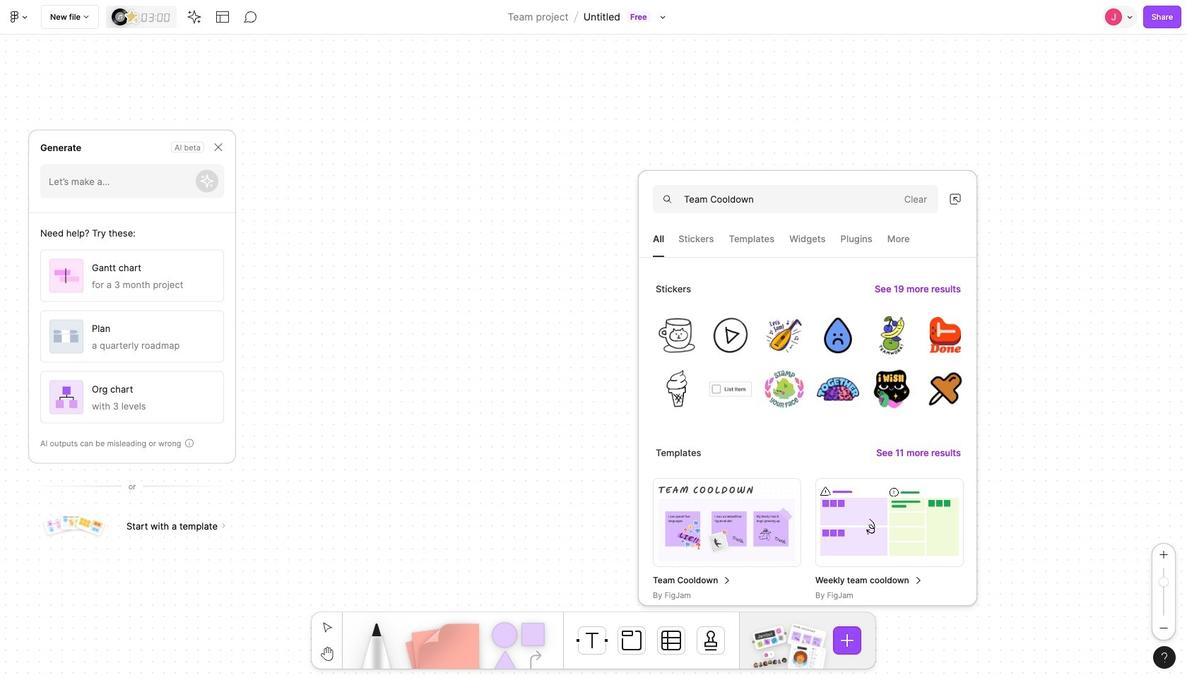 Task type: describe. For each thing, give the bounding box(es) containing it.
team cooldown image
[[653, 479, 802, 568]]

view comments image
[[244, 10, 258, 24]]

File name text field
[[583, 8, 621, 26]]

multiplayer tools image
[[1125, 0, 1137, 34]]



Task type: locate. For each thing, give the bounding box(es) containing it.
weekly team cooldown image
[[816, 479, 964, 568]]

Let's find the perfect thing text field
[[684, 191, 899, 208]]

help image
[[1162, 653, 1168, 663]]

info 16 image
[[184, 438, 195, 449]]

thumbnail of a template image
[[73, 512, 108, 540], [58, 512, 90, 534], [40, 513, 75, 539]]

main toolbar region
[[0, 0, 1188, 35]]



Task type: vqa. For each thing, say whether or not it's contained in the screenshot.
Team Cooldown IMAGE
yes



